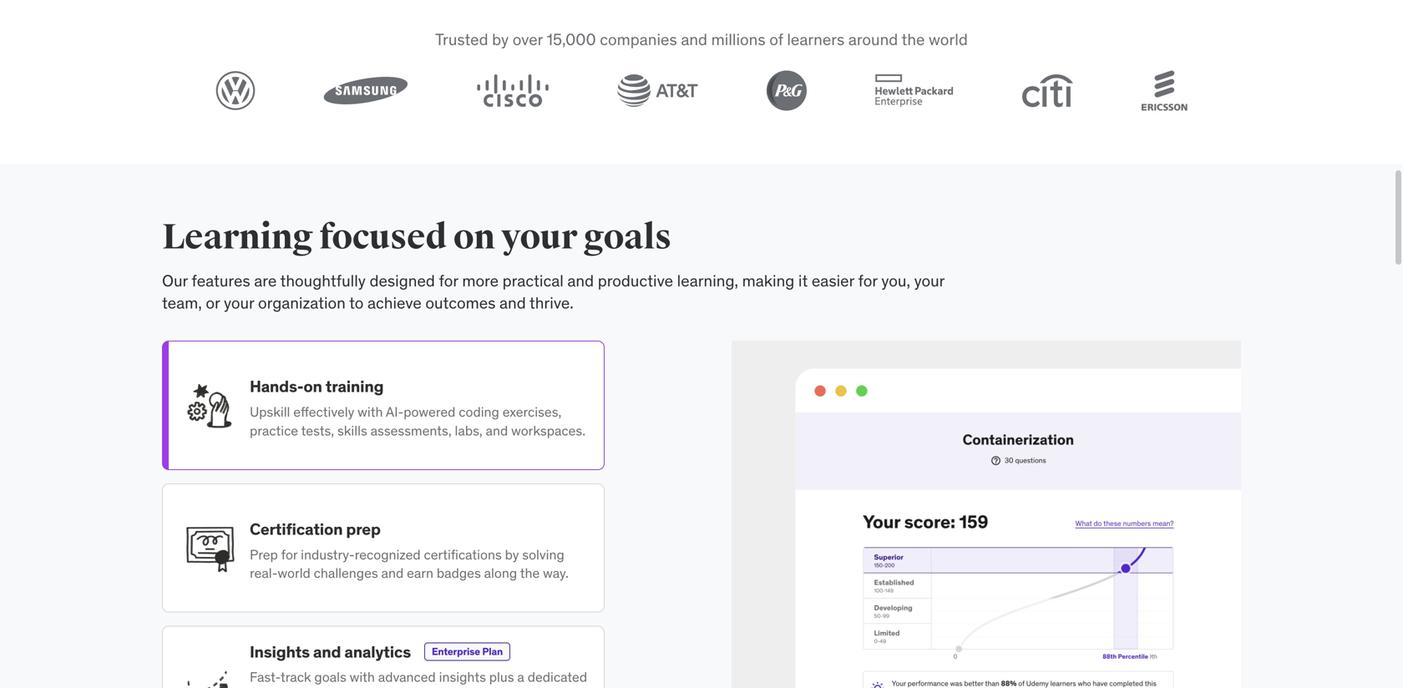 Task type: describe. For each thing, give the bounding box(es) containing it.
features
[[192, 271, 250, 291]]

prep
[[346, 519, 381, 539]]

learning
[[162, 215, 313, 259]]

workspaces.
[[511, 422, 586, 439]]

or
[[206, 293, 220, 313]]

challenges
[[314, 565, 378, 582]]

team
[[360, 688, 391, 688]]

achieve
[[368, 293, 422, 313]]

organization
[[258, 293, 346, 313]]

insights
[[250, 642, 310, 662]]

insights
[[439, 669, 486, 686]]

plan
[[482, 645, 503, 658]]

industry-
[[301, 546, 355, 563]]

insights and analytics tab
[[162, 626, 605, 688]]

insights and analytics
[[250, 642, 411, 662]]

thoughtfully
[[280, 271, 366, 291]]

effective
[[471, 688, 522, 688]]

world inside certification prep prep for industry-recognized certifications by solving real-world challenges and earn badges along the way.
[[278, 565, 311, 582]]

and inside hands-on training upskill effectively with ai-powered coding exercises, practice tests, skills assessments, labs, and workspaces.
[[486, 422, 508, 439]]

to inside our features are thoughtfully designed for more practical and productive learning, making it easier for you, your team, or your organization to achieve outcomes and thrive.
[[349, 293, 364, 313]]

1 horizontal spatial for
[[439, 271, 458, 291]]

hands-on training tab
[[162, 341, 605, 470]]

and up thrive. at the left top
[[568, 271, 594, 291]]

cisco logo image
[[477, 74, 549, 108]]

hands-on training upskill effectively with ai-powered coding exercises, practice tests, skills assessments, labs, and workspaces.
[[250, 376, 586, 439]]

1 horizontal spatial world
[[929, 29, 968, 49]]

0 vertical spatial on
[[453, 215, 495, 259]]

learning focused on your goals
[[162, 215, 672, 259]]

of
[[770, 29, 784, 49]]

over
[[513, 29, 543, 49]]

trusted
[[435, 29, 488, 49]]

productive
[[598, 271, 674, 291]]

enterprise
[[432, 645, 480, 658]]

learners
[[787, 29, 845, 49]]

2 horizontal spatial for
[[859, 271, 878, 291]]

labs,
[[455, 422, 483, 439]]

hands-
[[250, 376, 304, 397]]

2 vertical spatial your
[[224, 293, 254, 313]]

volkswagen logo image
[[216, 71, 256, 111]]

tests,
[[301, 422, 334, 439]]

learning focused on your goals tab list
[[162, 341, 605, 688]]

earn
[[407, 565, 434, 582]]

hewlett packard enterprise logo image
[[875, 74, 954, 108]]

our features are thoughtfully designed for more practical and productive learning, making it easier for you, your team, or your organization to achieve outcomes and thrive.
[[162, 271, 945, 313]]

our
[[162, 271, 188, 291]]

15,000
[[547, 29, 596, 49]]

on inside hands-on training upskill effectively with ai-powered coding exercises, practice tests, skills assessments, labs, and workspaces.
[[304, 376, 322, 397]]

a
[[518, 669, 525, 686]]

procter & gamble logo image
[[767, 71, 807, 111]]

help
[[409, 688, 435, 688]]

certification prep prep for industry-recognized certifications by solving real-world challenges and earn badges along the way.
[[250, 519, 569, 582]]

1 horizontal spatial goals
[[584, 215, 672, 259]]

more
[[462, 271, 499, 291]]



Task type: locate. For each thing, give the bounding box(es) containing it.
the right around
[[902, 29, 925, 49]]

with inside hands-on training upskill effectively with ai-powered coding exercises, practice tests, skills assessments, labs, and workspaces.
[[358, 403, 383, 421]]

easier
[[812, 271, 855, 291]]

0 vertical spatial goals
[[584, 215, 672, 259]]

practice
[[250, 422, 298, 439]]

team,
[[162, 293, 202, 313]]

for left "you,"
[[859, 271, 878, 291]]

1 horizontal spatial your
[[501, 215, 577, 259]]

exercises,
[[503, 403, 562, 421]]

0 vertical spatial the
[[902, 29, 925, 49]]

1 vertical spatial to
[[393, 688, 406, 688]]

certification
[[250, 519, 343, 539]]

1 vertical spatial the
[[520, 565, 540, 582]]

0 horizontal spatial world
[[278, 565, 311, 582]]

certifications
[[424, 546, 502, 563]]

1 vertical spatial on
[[304, 376, 322, 397]]

your right or
[[224, 293, 254, 313]]

with inside fast-track goals with advanced insights plus a dedicated customer success team to help drive effective learning.
[[350, 669, 375, 686]]

0 horizontal spatial the
[[520, 565, 540, 582]]

fast-
[[250, 669, 281, 686]]

for up outcomes
[[439, 271, 458, 291]]

and inside certification prep prep for industry-recognized certifications by solving real-world challenges and earn badges along the way.
[[381, 565, 404, 582]]

1 horizontal spatial the
[[902, 29, 925, 49]]

ericsson logo image
[[1142, 71, 1188, 111]]

0 vertical spatial with
[[358, 403, 383, 421]]

success
[[309, 688, 357, 688]]

1 vertical spatial with
[[350, 669, 375, 686]]

goals up the productive
[[584, 215, 672, 259]]

learning,
[[677, 271, 739, 291]]

and
[[681, 29, 708, 49], [568, 271, 594, 291], [500, 293, 526, 313], [486, 422, 508, 439], [381, 565, 404, 582], [313, 642, 341, 662]]

and down coding
[[486, 422, 508, 439]]

citi logo image
[[1022, 74, 1074, 108]]

by up along
[[505, 546, 519, 563]]

around
[[849, 29, 898, 49]]

powered
[[404, 403, 456, 421]]

2 horizontal spatial your
[[915, 271, 945, 291]]

customer
[[250, 688, 306, 688]]

your right "you,"
[[915, 271, 945, 291]]

and inside tab
[[313, 642, 341, 662]]

real-
[[250, 565, 278, 582]]

0 vertical spatial world
[[929, 29, 968, 49]]

0 horizontal spatial for
[[281, 546, 298, 563]]

on up effectively
[[304, 376, 322, 397]]

1 vertical spatial your
[[915, 271, 945, 291]]

prep
[[250, 546, 278, 563]]

1 vertical spatial by
[[505, 546, 519, 563]]

fast-track goals with advanced insights plus a dedicated customer success team to help drive effective learning.
[[250, 669, 587, 688]]

to inside fast-track goals with advanced insights plus a dedicated customer success team to help drive effective learning.
[[393, 688, 406, 688]]

badges
[[437, 565, 481, 582]]

and up success
[[313, 642, 341, 662]]

goals
[[584, 215, 672, 259], [315, 669, 347, 686]]

learning.
[[525, 688, 577, 688]]

screenshot of the learner metrics interface image
[[732, 341, 1242, 688]]

are
[[254, 271, 277, 291]]

assessments,
[[371, 422, 452, 439]]

and left millions
[[681, 29, 708, 49]]

dedicated
[[528, 669, 587, 686]]

thrive.
[[530, 293, 574, 313]]

enterprise plan
[[432, 645, 503, 658]]

by left over
[[492, 29, 509, 49]]

att&t logo image
[[618, 74, 699, 108]]

plus
[[489, 669, 514, 686]]

with
[[358, 403, 383, 421], [350, 669, 375, 686]]

recognized
[[355, 546, 421, 563]]

world down prep in the bottom of the page
[[278, 565, 311, 582]]

outcomes
[[426, 293, 496, 313]]

with up team
[[350, 669, 375, 686]]

the down solving
[[520, 565, 540, 582]]

analytics
[[345, 642, 411, 662]]

ai-
[[386, 403, 404, 421]]

you,
[[882, 271, 911, 291]]

it
[[799, 271, 808, 291]]

world up hewlett packard enterprise logo
[[929, 29, 968, 49]]

your up practical
[[501, 215, 577, 259]]

goals inside fast-track goals with advanced insights plus a dedicated customer success team to help drive effective learning.
[[315, 669, 347, 686]]

companies
[[600, 29, 677, 49]]

drive
[[438, 688, 467, 688]]

0 horizontal spatial to
[[349, 293, 364, 313]]

making
[[742, 271, 795, 291]]

for right prep in the bottom of the page
[[281, 546, 298, 563]]

training
[[326, 376, 384, 397]]

for
[[439, 271, 458, 291], [859, 271, 878, 291], [281, 546, 298, 563]]

by inside certification prep prep for industry-recognized certifications by solving real-world challenges and earn badges along the way.
[[505, 546, 519, 563]]

to
[[349, 293, 364, 313], [393, 688, 406, 688]]

way.
[[543, 565, 569, 582]]

1 vertical spatial world
[[278, 565, 311, 582]]

and down recognized
[[381, 565, 404, 582]]

solving
[[522, 546, 565, 563]]

1 horizontal spatial on
[[453, 215, 495, 259]]

world
[[929, 29, 968, 49], [278, 565, 311, 582]]

0 horizontal spatial your
[[224, 293, 254, 313]]

with left ai-
[[358, 403, 383, 421]]

1 vertical spatial goals
[[315, 669, 347, 686]]

advanced
[[378, 669, 436, 686]]

on
[[453, 215, 495, 259], [304, 376, 322, 397]]

your
[[501, 215, 577, 259], [915, 271, 945, 291], [224, 293, 254, 313]]

effectively
[[293, 403, 355, 421]]

millions
[[712, 29, 766, 49]]

0 vertical spatial to
[[349, 293, 364, 313]]

to left achieve
[[349, 293, 364, 313]]

for inside certification prep prep for industry-recognized certifications by solving real-world challenges and earn badges along the way.
[[281, 546, 298, 563]]

certification prep tab
[[162, 484, 605, 613]]

0 vertical spatial by
[[492, 29, 509, 49]]

focused
[[319, 215, 447, 259]]

samsung logo image
[[324, 77, 408, 105]]

0 horizontal spatial on
[[304, 376, 322, 397]]

0 horizontal spatial goals
[[315, 669, 347, 686]]

coding
[[459, 403, 500, 421]]

along
[[484, 565, 517, 582]]

practical
[[503, 271, 564, 291]]

the
[[902, 29, 925, 49], [520, 565, 540, 582]]

goals up success
[[315, 669, 347, 686]]

and down practical
[[500, 293, 526, 313]]

by
[[492, 29, 509, 49], [505, 546, 519, 563]]

trusted by over 15,000 companies and millions of learners around the world
[[435, 29, 968, 49]]

skills
[[338, 422, 367, 439]]

0 vertical spatial your
[[501, 215, 577, 259]]

upskill
[[250, 403, 290, 421]]

track
[[281, 669, 311, 686]]

the inside certification prep prep for industry-recognized certifications by solving real-world challenges and earn badges along the way.
[[520, 565, 540, 582]]

designed
[[370, 271, 435, 291]]

1 horizontal spatial to
[[393, 688, 406, 688]]

to down advanced
[[393, 688, 406, 688]]

on up more
[[453, 215, 495, 259]]



Task type: vqa. For each thing, say whether or not it's contained in the screenshot.
practice
yes



